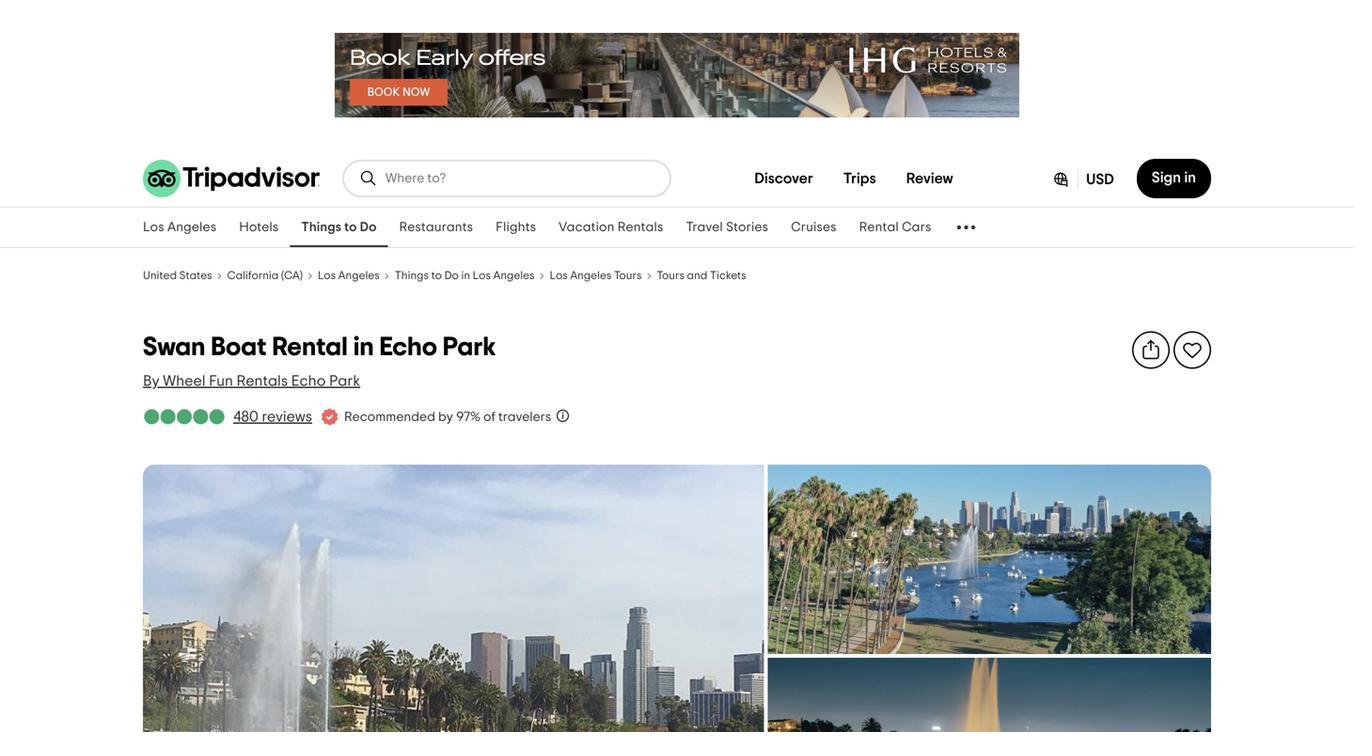 Task type: locate. For each thing, give the bounding box(es) containing it.
1 vertical spatial things
[[395, 270, 429, 282]]

in right sign
[[1184, 170, 1196, 185]]

1 vertical spatial echo
[[291, 374, 326, 389]]

angeles
[[167, 221, 216, 234], [338, 270, 380, 282], [493, 270, 535, 282], [570, 270, 612, 282]]

rental left cars
[[859, 221, 899, 234]]

0 vertical spatial things
[[301, 221, 341, 234]]

rentals
[[618, 221, 663, 234], [237, 374, 288, 389]]

echo
[[380, 334, 437, 361], [291, 374, 326, 389]]

2 tours from the left
[[657, 270, 685, 282]]

cars
[[902, 221, 931, 234]]

480 reviews button
[[233, 407, 312, 427]]

0 horizontal spatial in
[[353, 334, 374, 361]]

0 vertical spatial to
[[344, 221, 357, 234]]

to inside things to do "link"
[[344, 221, 357, 234]]

1 vertical spatial rentals
[[237, 374, 288, 389]]

1 horizontal spatial in
[[461, 270, 470, 282]]

rentals right the vacation
[[618, 221, 663, 234]]

1 vertical spatial park
[[329, 374, 360, 389]]

in down restaurants
[[461, 270, 470, 282]]

sign
[[1152, 170, 1181, 185]]

1 horizontal spatial to
[[431, 270, 442, 282]]

1 horizontal spatial do
[[444, 270, 459, 282]]

None search field
[[344, 162, 670, 196]]

recommended
[[344, 411, 435, 424]]

rental up by wheel fun rentals echo park at the left bottom of page
[[272, 334, 348, 361]]

1 vertical spatial in
[[461, 270, 470, 282]]

tours
[[614, 270, 642, 282], [657, 270, 685, 282]]

see all photos image
[[143, 465, 764, 733], [768, 465, 1211, 655], [768, 658, 1211, 733]]

los angeles tours
[[550, 270, 642, 282]]

recommended by 97% of travelers
[[344, 411, 551, 424]]

rental
[[859, 221, 899, 234], [272, 334, 348, 361]]

do down restaurants
[[444, 270, 459, 282]]

do down search image
[[360, 221, 377, 234]]

park down swan boat rental in echo park
[[329, 374, 360, 389]]

0 vertical spatial echo
[[380, 334, 437, 361]]

search image
[[359, 169, 378, 188]]

1 horizontal spatial things
[[395, 270, 429, 282]]

things inside "link"
[[301, 221, 341, 234]]

in
[[1184, 170, 1196, 185], [461, 270, 470, 282], [353, 334, 374, 361]]

tours down vacation rentals link
[[614, 270, 642, 282]]

to
[[344, 221, 357, 234], [431, 270, 442, 282]]

1 horizontal spatial park
[[443, 334, 496, 361]]

travel stories
[[686, 221, 769, 234]]

rental inside rental cars link
[[859, 221, 899, 234]]

0 vertical spatial rental
[[859, 221, 899, 234]]

sign in
[[1152, 170, 1196, 185]]

5.0 of 5 bubbles. 480 reviews element
[[143, 407, 312, 427]]

park up '97%'
[[443, 334, 496, 361]]

0 horizontal spatial do
[[360, 221, 377, 234]]

things down restaurants
[[395, 270, 429, 282]]

tours left and
[[657, 270, 685, 282]]

los angeles
[[143, 221, 216, 234], [318, 270, 380, 282]]

things up (ca)
[[301, 221, 341, 234]]

0 horizontal spatial things
[[301, 221, 341, 234]]

0 vertical spatial do
[[360, 221, 377, 234]]

los down flights link
[[473, 270, 491, 282]]

0 horizontal spatial los angeles link
[[132, 208, 228, 247]]

Search search field
[[386, 170, 655, 187]]

1 horizontal spatial echo
[[380, 334, 437, 361]]

trips
[[843, 171, 876, 186]]

los angeles down things to do "link"
[[318, 270, 380, 282]]

0 vertical spatial in
[[1184, 170, 1196, 185]]

do inside "link"
[[360, 221, 377, 234]]

480 reviews link
[[143, 407, 312, 427]]

in up recommended
[[353, 334, 374, 361]]

things to do link
[[290, 208, 388, 247]]

states
[[179, 270, 212, 282]]

los angeles up united states link
[[143, 221, 216, 234]]

review
[[906, 171, 953, 186]]

0 horizontal spatial to
[[344, 221, 357, 234]]

flights
[[496, 221, 536, 234]]

echo up recommended
[[380, 334, 437, 361]]

to left restaurants
[[344, 221, 357, 234]]

1 tours from the left
[[614, 270, 642, 282]]

things for things to do in los angeles
[[395, 270, 429, 282]]

echo for in
[[380, 334, 437, 361]]

rentals up 480 reviews button
[[237, 374, 288, 389]]

park inside "link"
[[329, 374, 360, 389]]

do
[[360, 221, 377, 234], [444, 270, 459, 282]]

things
[[301, 221, 341, 234], [395, 270, 429, 282]]

1 vertical spatial to
[[431, 270, 442, 282]]

echo inside "link"
[[291, 374, 326, 389]]

480 reviews
[[233, 410, 312, 425]]

los angeles link up united states link
[[132, 208, 228, 247]]

park
[[443, 334, 496, 361], [329, 374, 360, 389]]

1 vertical spatial los angeles
[[318, 270, 380, 282]]

2 vertical spatial in
[[353, 334, 374, 361]]

echo down swan boat rental in echo park
[[291, 374, 326, 389]]

0 vertical spatial los angeles
[[143, 221, 216, 234]]

0 horizontal spatial tours
[[614, 270, 642, 282]]

los angeles link down things to do "link"
[[318, 267, 380, 283]]

to down restaurants
[[431, 270, 442, 282]]

1 horizontal spatial tours
[[657, 270, 685, 282]]

0 vertical spatial rentals
[[618, 221, 663, 234]]

to inside things to do in los angeles link
[[431, 270, 442, 282]]

0 horizontal spatial rentals
[[237, 374, 288, 389]]

1 horizontal spatial rental
[[859, 221, 899, 234]]

1 vertical spatial rental
[[272, 334, 348, 361]]

los
[[143, 221, 164, 234], [318, 270, 336, 282], [473, 270, 491, 282], [550, 270, 568, 282]]

rentals inside "link"
[[237, 374, 288, 389]]

california (ca)
[[227, 270, 303, 282]]

1 vertical spatial do
[[444, 270, 459, 282]]

0 vertical spatial park
[[443, 334, 496, 361]]

1 horizontal spatial rentals
[[618, 221, 663, 234]]

(ca)
[[281, 270, 303, 282]]

by
[[143, 374, 160, 389]]

wheel
[[163, 374, 206, 389]]

travel
[[686, 221, 723, 234]]

cruises link
[[780, 208, 848, 247]]

travelers
[[498, 411, 551, 424]]

tripadvisor image
[[143, 160, 320, 197]]

1 horizontal spatial los angeles link
[[318, 267, 380, 283]]

by wheel fun rentals echo park
[[143, 374, 360, 389]]

0 horizontal spatial echo
[[291, 374, 326, 389]]

by wheel fun rentals echo park link
[[143, 371, 360, 392]]

things to do in los angeles
[[395, 270, 535, 282]]

0 horizontal spatial park
[[329, 374, 360, 389]]

vacation rentals
[[559, 221, 663, 234]]

los angeles link
[[132, 208, 228, 247], [318, 267, 380, 283]]

swan
[[143, 334, 205, 361]]

los angeles tours link
[[550, 267, 642, 283]]

2 horizontal spatial in
[[1184, 170, 1196, 185]]

restaurants link
[[388, 208, 484, 247]]

0 vertical spatial los angeles link
[[132, 208, 228, 247]]

angeles down things to do "link"
[[338, 270, 380, 282]]

los up the united
[[143, 221, 164, 234]]



Task type: describe. For each thing, give the bounding box(es) containing it.
rental cars link
[[848, 208, 943, 247]]

trips button
[[828, 160, 891, 197]]

angeles up states
[[167, 221, 216, 234]]

and
[[687, 270, 708, 282]]

discover button
[[740, 160, 828, 197]]

of
[[483, 411, 496, 424]]

review link
[[906, 169, 953, 188]]

stories
[[726, 221, 769, 234]]

cruises
[[791, 221, 837, 234]]

save to a trip image
[[1181, 339, 1204, 362]]

do for things to do
[[360, 221, 377, 234]]

in for angeles
[[461, 270, 470, 282]]

united
[[143, 270, 177, 282]]

tours inside los angeles tours link
[[614, 270, 642, 282]]

0 horizontal spatial los angeles
[[143, 221, 216, 234]]

to for things to do
[[344, 221, 357, 234]]

united states
[[143, 270, 212, 282]]

usd
[[1086, 172, 1114, 187]]

480
[[233, 410, 258, 425]]

fun
[[209, 374, 233, 389]]

park for swan boat rental in echo park
[[443, 334, 496, 361]]

discover
[[755, 171, 813, 186]]

tickets
[[710, 270, 746, 282]]

to for things to do in los angeles
[[431, 270, 442, 282]]

tours and tickets
[[657, 270, 746, 282]]

swan boat rental in echo park
[[143, 334, 496, 361]]

vacation
[[559, 221, 615, 234]]

echo for rentals
[[291, 374, 326, 389]]

california (ca) link
[[227, 267, 303, 283]]

things for things to do
[[301, 221, 341, 234]]

park for by wheel fun rentals echo park
[[329, 374, 360, 389]]

boat
[[211, 334, 267, 361]]

los down the vacation
[[550, 270, 568, 282]]

california
[[227, 270, 279, 282]]

los right (ca)
[[318, 270, 336, 282]]

angeles down flights link
[[493, 270, 535, 282]]

hotels
[[239, 221, 279, 234]]

rental cars
[[859, 221, 931, 234]]

usd button
[[1036, 159, 1129, 198]]

angeles down the vacation
[[570, 270, 612, 282]]

share image
[[1140, 339, 1162, 362]]

flights link
[[484, 208, 547, 247]]

vacation rentals link
[[547, 208, 675, 247]]

by
[[438, 411, 453, 424]]

reviews
[[262, 410, 312, 425]]

1 vertical spatial los angeles link
[[318, 267, 380, 283]]

things to do in los angeles link
[[395, 267, 535, 283]]

0 horizontal spatial rental
[[272, 334, 348, 361]]

sign in link
[[1137, 159, 1211, 198]]

advertisement region
[[335, 33, 1019, 118]]

travel stories link
[[675, 208, 780, 247]]

1 horizontal spatial los angeles
[[318, 270, 380, 282]]

restaurants
[[399, 221, 473, 234]]

in for park
[[353, 334, 374, 361]]

do for things to do in los angeles
[[444, 270, 459, 282]]

united states link
[[143, 267, 212, 283]]

97%
[[456, 411, 480, 424]]

things to do
[[301, 221, 377, 234]]

hotels link
[[228, 208, 290, 247]]



Task type: vqa. For each thing, say whether or not it's contained in the screenshot.
SHARE image at the top right of the page
yes



